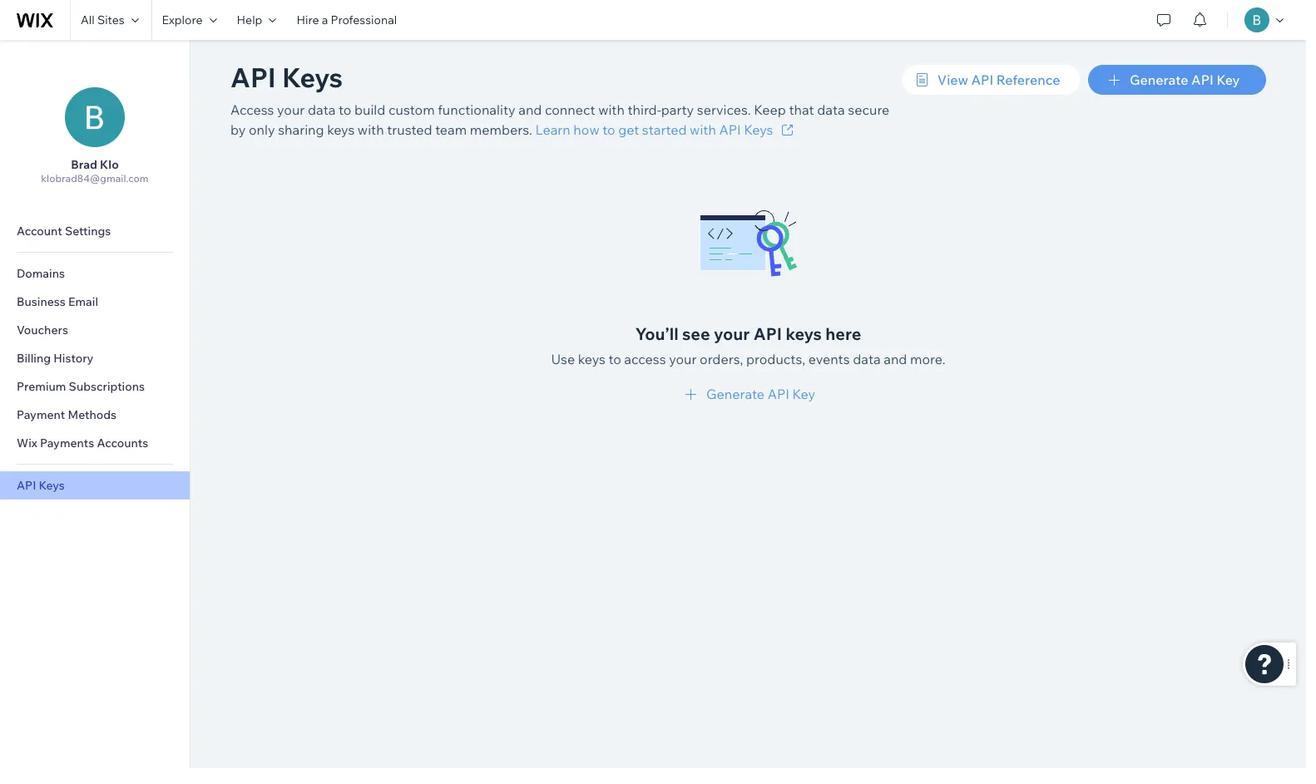 Task type: locate. For each thing, give the bounding box(es) containing it.
to inside learn how to get started with api keys link
[[603, 122, 616, 138]]

with
[[598, 102, 625, 118], [358, 122, 384, 138], [690, 122, 716, 138]]

trusted
[[387, 122, 432, 138]]

api keys up access at the top of the page
[[231, 61, 343, 94]]

hire
[[297, 12, 319, 27]]

you'll
[[635, 324, 679, 345]]

help
[[237, 12, 263, 27]]

2 horizontal spatial keys
[[786, 324, 822, 345]]

your down see
[[669, 351, 697, 368]]

with down build
[[358, 122, 384, 138]]

keys
[[327, 122, 355, 138], [786, 324, 822, 345], [578, 351, 606, 368]]

data down here
[[853, 351, 881, 368]]

all
[[81, 12, 95, 27]]

more.
[[910, 351, 946, 368]]

0 horizontal spatial generate
[[707, 386, 765, 403]]

vouchers
[[17, 323, 68, 338]]

2 horizontal spatial keys
[[744, 122, 773, 138]]

billing
[[17, 351, 51, 366]]

0 vertical spatial to
[[339, 102, 352, 118]]

keys inside access your data to build custom functionality and connect with third-party services. keep that data secure by only sharing keys with trusted team members.
[[327, 122, 355, 138]]

payments
[[40, 436, 94, 451]]

sharing
[[278, 122, 324, 138]]

1 vertical spatial and
[[884, 351, 907, 368]]

klobrad84@gmail.com
[[41, 172, 149, 185]]

business email
[[17, 295, 98, 310]]

1 vertical spatial api keys
[[17, 479, 65, 494]]

klo
[[100, 157, 119, 172]]

with down services.
[[690, 122, 716, 138]]

to left get
[[603, 122, 616, 138]]

wix payments accounts
[[17, 436, 148, 451]]

1 vertical spatial your
[[714, 324, 750, 345]]

to left build
[[339, 102, 352, 118]]

keys down build
[[327, 122, 355, 138]]

generate
[[1130, 72, 1189, 88], [707, 386, 765, 403]]

0 vertical spatial keys
[[282, 61, 343, 94]]

api keys inside sidebar element
[[17, 479, 65, 494]]

wix
[[17, 436, 37, 451]]

1 vertical spatial keys
[[786, 324, 822, 345]]

email
[[68, 295, 98, 310]]

0 vertical spatial generate
[[1130, 72, 1189, 88]]

keys down payments
[[39, 479, 65, 494]]

subscriptions
[[69, 379, 145, 394]]

2 horizontal spatial data
[[853, 351, 881, 368]]

data up sharing
[[308, 102, 336, 118]]

api keys down wix
[[17, 479, 65, 494]]

keep
[[754, 102, 786, 118]]

key
[[1217, 72, 1240, 88], [793, 386, 816, 403]]

api inside sidebar element
[[17, 479, 36, 494]]

history
[[53, 351, 94, 366]]

api
[[231, 61, 276, 94], [972, 72, 994, 88], [1192, 72, 1214, 88], [719, 122, 741, 138], [754, 324, 782, 345], [768, 386, 790, 403], [17, 479, 36, 494]]

orders,
[[700, 351, 744, 368]]

1 vertical spatial to
[[603, 122, 616, 138]]

all sites
[[81, 12, 124, 27]]

0 vertical spatial keys
[[327, 122, 355, 138]]

2 vertical spatial to
[[609, 351, 621, 368]]

api keys
[[231, 61, 343, 94], [17, 479, 65, 494]]

2 vertical spatial keys
[[578, 351, 606, 368]]

data
[[308, 102, 336, 118], [817, 102, 845, 118], [853, 351, 881, 368]]

1 vertical spatial generate
[[707, 386, 765, 403]]

and left more.
[[884, 351, 907, 368]]

api keys link
[[0, 472, 190, 500]]

0 vertical spatial generate api key button
[[1089, 65, 1267, 95]]

1 vertical spatial generate api key
[[707, 386, 816, 403]]

1 horizontal spatial your
[[669, 351, 697, 368]]

third-
[[628, 102, 661, 118]]

how
[[574, 122, 600, 138]]

0 horizontal spatial with
[[358, 122, 384, 138]]

to left access
[[609, 351, 621, 368]]

keys right use
[[578, 351, 606, 368]]

0 vertical spatial your
[[277, 102, 305, 118]]

your up orders,
[[714, 324, 750, 345]]

view api reference link
[[903, 65, 1081, 95]]

professional
[[331, 12, 397, 27]]

1 horizontal spatial with
[[598, 102, 625, 118]]

0 horizontal spatial api keys
[[17, 479, 65, 494]]

1 horizontal spatial and
[[884, 351, 907, 368]]

data inside you'll see your api keys here use keys to access your orders, products, events data and more.
[[853, 351, 881, 368]]

and inside access your data to build custom functionality and connect with third-party services. keep that data secure by only sharing keys with trusted team members.
[[519, 102, 542, 118]]

to inside access your data to build custom functionality and connect with third-party services. keep that data secure by only sharing keys with trusted team members.
[[339, 102, 352, 118]]

to
[[339, 102, 352, 118], [603, 122, 616, 138], [609, 351, 621, 368]]

2 vertical spatial keys
[[39, 479, 65, 494]]

and
[[519, 102, 542, 118], [884, 351, 907, 368]]

keys
[[282, 61, 343, 94], [744, 122, 773, 138], [39, 479, 65, 494]]

0 horizontal spatial keys
[[327, 122, 355, 138]]

products,
[[746, 351, 806, 368]]

1 vertical spatial key
[[793, 386, 816, 403]]

account settings link
[[0, 217, 190, 246]]

2 horizontal spatial your
[[714, 324, 750, 345]]

reference
[[997, 72, 1061, 88]]

keys up sharing
[[282, 61, 343, 94]]

learn how to get started with api keys link
[[536, 120, 798, 140]]

your inside access your data to build custom functionality and connect with third-party services. keep that data secure by only sharing keys with trusted team members.
[[277, 102, 305, 118]]

billing history link
[[0, 345, 190, 373]]

keys down keep
[[744, 122, 773, 138]]

0 horizontal spatial generate api key button
[[682, 384, 816, 404]]

access
[[231, 102, 274, 118]]

get
[[619, 122, 639, 138]]

and up the learn
[[519, 102, 542, 118]]

generate api key
[[1130, 72, 1240, 88], [707, 386, 816, 403]]

0 horizontal spatial and
[[519, 102, 542, 118]]

keys up events at right top
[[786, 324, 822, 345]]

team
[[435, 122, 467, 138]]

1 horizontal spatial generate
[[1130, 72, 1189, 88]]

0 horizontal spatial your
[[277, 102, 305, 118]]

services.
[[697, 102, 751, 118]]

0 horizontal spatial keys
[[39, 479, 65, 494]]

0 horizontal spatial data
[[308, 102, 336, 118]]

premium
[[17, 379, 66, 394]]

your
[[277, 102, 305, 118], [714, 324, 750, 345], [669, 351, 697, 368]]

1 horizontal spatial generate api key
[[1130, 72, 1240, 88]]

to inside you'll see your api keys here use keys to access your orders, products, events data and more.
[[609, 351, 621, 368]]

0 vertical spatial and
[[519, 102, 542, 118]]

your up sharing
[[277, 102, 305, 118]]

0 vertical spatial key
[[1217, 72, 1240, 88]]

secure
[[848, 102, 890, 118]]

1 horizontal spatial keys
[[282, 61, 343, 94]]

generate api key button
[[1089, 65, 1267, 95], [682, 384, 816, 404]]

1 horizontal spatial api keys
[[231, 61, 343, 94]]

and inside you'll see your api keys here use keys to access your orders, products, events data and more.
[[884, 351, 907, 368]]

wix payments accounts link
[[0, 429, 190, 458]]

data right "that"
[[817, 102, 845, 118]]

with up get
[[598, 102, 625, 118]]



Task type: vqa. For each thing, say whether or not it's contained in the screenshot.
between
no



Task type: describe. For each thing, give the bounding box(es) containing it.
account settings
[[17, 224, 111, 239]]

only
[[249, 122, 275, 138]]

premium subscriptions
[[17, 379, 145, 394]]

account
[[17, 224, 62, 239]]

1 horizontal spatial data
[[817, 102, 845, 118]]

here
[[826, 324, 862, 345]]

access
[[624, 351, 666, 368]]

learn how to get started with api keys
[[536, 122, 773, 138]]

learn
[[536, 122, 571, 138]]

0 vertical spatial api keys
[[231, 61, 343, 94]]

that
[[789, 102, 814, 118]]

accounts
[[97, 436, 148, 451]]

1 horizontal spatial key
[[1217, 72, 1240, 88]]

build
[[354, 102, 386, 118]]

you'll see your api keys here use keys to access your orders, products, events data and more.
[[551, 324, 946, 368]]

started
[[642, 122, 687, 138]]

hire a professional link
[[287, 0, 407, 40]]

events
[[809, 351, 850, 368]]

settings
[[65, 224, 111, 239]]

business email link
[[0, 288, 190, 316]]

a
[[322, 12, 328, 27]]

domains
[[17, 266, 65, 281]]

brad
[[71, 157, 97, 172]]

payment
[[17, 408, 65, 423]]

business
[[17, 295, 66, 310]]

members.
[[470, 122, 533, 138]]

brad klo klobrad84@gmail.com
[[41, 157, 149, 185]]

custom
[[389, 102, 435, 118]]

payment methods link
[[0, 401, 190, 429]]

1 horizontal spatial generate api key button
[[1089, 65, 1267, 95]]

vouchers link
[[0, 316, 190, 345]]

view
[[938, 72, 969, 88]]

use
[[551, 351, 575, 368]]

billing history
[[17, 351, 94, 366]]

sites
[[97, 12, 124, 27]]

sidebar element
[[0, 40, 191, 769]]

premium subscriptions link
[[0, 373, 190, 401]]

by
[[231, 122, 246, 138]]

0 horizontal spatial generate api key
[[707, 386, 816, 403]]

2 vertical spatial your
[[669, 351, 697, 368]]

see
[[683, 324, 710, 345]]

2 horizontal spatial with
[[690, 122, 716, 138]]

party
[[661, 102, 694, 118]]

api inside you'll see your api keys here use keys to access your orders, products, events data and more.
[[754, 324, 782, 345]]

1 vertical spatial keys
[[744, 122, 773, 138]]

explore
[[162, 12, 203, 27]]

1 vertical spatial generate api key button
[[682, 384, 816, 404]]

help button
[[227, 0, 287, 40]]

access your data to build custom functionality and connect with third-party services. keep that data secure by only sharing keys with trusted team members.
[[231, 102, 890, 138]]

0 horizontal spatial key
[[793, 386, 816, 403]]

keys inside sidebar element
[[39, 479, 65, 494]]

functionality
[[438, 102, 516, 118]]

methods
[[68, 408, 117, 423]]

payment methods
[[17, 408, 117, 423]]

view api reference
[[938, 72, 1061, 88]]

0 vertical spatial generate api key
[[1130, 72, 1240, 88]]

domains link
[[0, 260, 190, 288]]

connect
[[545, 102, 595, 118]]

hire a professional
[[297, 12, 397, 27]]

1 horizontal spatial keys
[[578, 351, 606, 368]]



